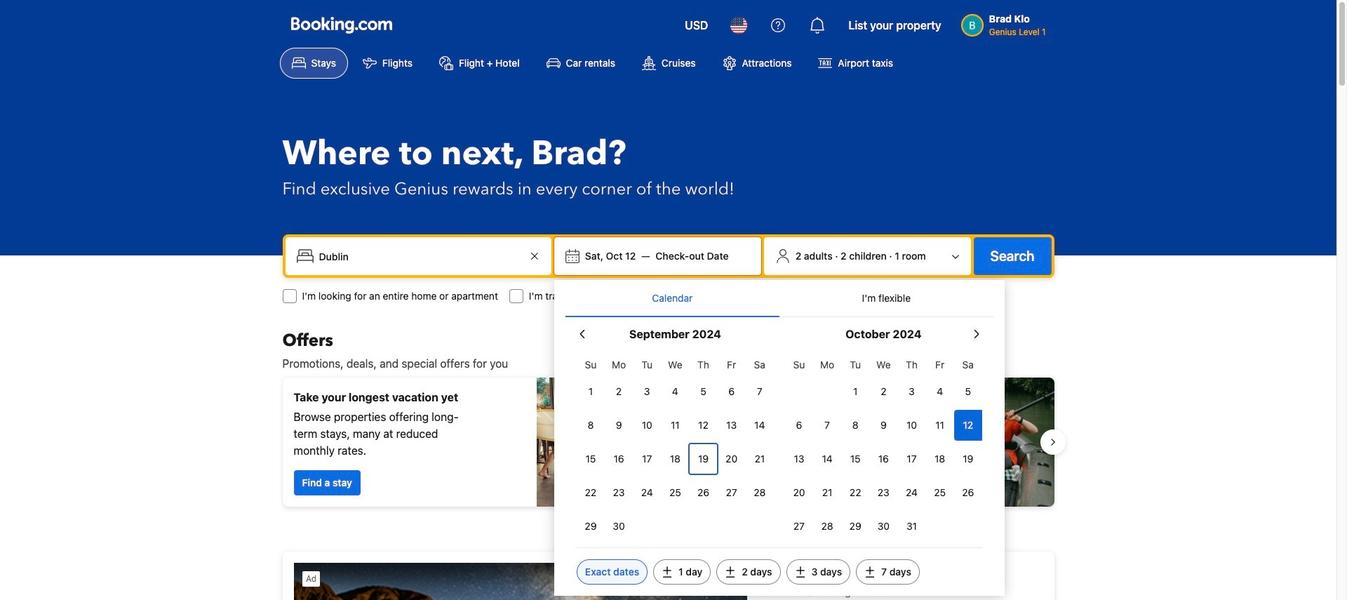 Task type: locate. For each thing, give the bounding box(es) containing it.
region
[[271, 372, 1066, 512]]

16 September 2024 checkbox
[[605, 444, 633, 474]]

3 September 2024 checkbox
[[633, 376, 661, 407]]

a young girl and woman kayak on a river image
[[674, 378, 1054, 507]]

cell
[[954, 407, 982, 441]]

21 October 2024 checkbox
[[813, 477, 842, 508]]

13 October 2024 checkbox
[[785, 444, 813, 474]]

29 October 2024 checkbox
[[842, 511, 870, 542]]

24 October 2024 checkbox
[[898, 477, 926, 508]]

7 September 2024 checkbox
[[746, 376, 774, 407]]

grid
[[577, 351, 774, 542], [785, 351, 982, 542]]

27 September 2024 checkbox
[[718, 477, 746, 508]]

5 October 2024 checkbox
[[954, 376, 982, 407]]

2 September 2024 checkbox
[[605, 376, 633, 407]]

20 September 2024 checkbox
[[718, 444, 746, 474]]

28 September 2024 checkbox
[[746, 477, 774, 508]]

main content
[[271, 330, 1066, 600]]

1 October 2024 checkbox
[[842, 376, 870, 407]]

14 September 2024 checkbox
[[746, 410, 774, 441]]

30 September 2024 checkbox
[[605, 511, 633, 542]]

17 October 2024 checkbox
[[898, 444, 926, 474]]

18 October 2024 checkbox
[[926, 444, 954, 474]]

1 horizontal spatial grid
[[785, 351, 982, 542]]

tab list
[[566, 280, 994, 318]]

12 September 2024 checkbox
[[689, 410, 718, 441]]

11 September 2024 checkbox
[[661, 410, 689, 441]]

your account menu brad klo genius level 1 element
[[961, 6, 1052, 39]]

0 horizontal spatial grid
[[577, 351, 774, 542]]

21 September 2024 checkbox
[[746, 444, 774, 474]]

29 September 2024 checkbox
[[577, 511, 605, 542]]

Where are you going? field
[[313, 244, 526, 269]]

30 October 2024 checkbox
[[870, 511, 898, 542]]

18 September 2024 checkbox
[[661, 444, 689, 474]]

22 September 2024 checkbox
[[577, 477, 605, 508]]

6 October 2024 checkbox
[[785, 410, 813, 441]]

10 September 2024 checkbox
[[633, 410, 661, 441]]

16 October 2024 checkbox
[[870, 444, 898, 474]]

9 September 2024 checkbox
[[605, 410, 633, 441]]

3 October 2024 checkbox
[[898, 376, 926, 407]]

17 September 2024 checkbox
[[633, 444, 661, 474]]

2 grid from the left
[[785, 351, 982, 542]]

15 September 2024 checkbox
[[577, 444, 605, 474]]



Task type: describe. For each thing, give the bounding box(es) containing it.
26 September 2024 checkbox
[[689, 477, 718, 508]]

12 October 2024 checkbox
[[954, 410, 982, 441]]

25 September 2024 checkbox
[[661, 477, 689, 508]]

8 October 2024 checkbox
[[842, 410, 870, 441]]

22 October 2024 checkbox
[[842, 477, 870, 508]]

booking.com image
[[291, 17, 392, 34]]

2 October 2024 checkbox
[[870, 376, 898, 407]]

4 October 2024 checkbox
[[926, 376, 954, 407]]

5 September 2024 checkbox
[[689, 376, 718, 407]]

25 October 2024 checkbox
[[926, 477, 954, 508]]

20 October 2024 checkbox
[[785, 477, 813, 508]]

8 September 2024 checkbox
[[577, 410, 605, 441]]

31 October 2024 checkbox
[[898, 511, 926, 542]]

28 October 2024 checkbox
[[813, 511, 842, 542]]

23 September 2024 checkbox
[[605, 477, 633, 508]]

1 September 2024 checkbox
[[577, 376, 605, 407]]

13 September 2024 checkbox
[[718, 410, 746, 441]]

1 grid from the left
[[577, 351, 774, 542]]

19 October 2024 checkbox
[[954, 444, 982, 474]]

15 October 2024 checkbox
[[842, 444, 870, 474]]

7 October 2024 checkbox
[[813, 410, 842, 441]]

14 October 2024 checkbox
[[813, 444, 842, 474]]

10 October 2024 checkbox
[[898, 410, 926, 441]]

26 October 2024 checkbox
[[954, 477, 982, 508]]

23 October 2024 checkbox
[[870, 477, 898, 508]]

take your longest vacation yet image
[[537, 378, 663, 507]]

27 October 2024 checkbox
[[785, 511, 813, 542]]

9 October 2024 checkbox
[[870, 410, 898, 441]]

6 September 2024 checkbox
[[718, 376, 746, 407]]

4 September 2024 checkbox
[[661, 376, 689, 407]]

19 September 2024 checkbox
[[689, 444, 718, 474]]

11 October 2024 checkbox
[[926, 410, 954, 441]]

24 September 2024 checkbox
[[633, 477, 661, 508]]



Task type: vqa. For each thing, say whether or not it's contained in the screenshot.
Thu, Dec 28 button
no



